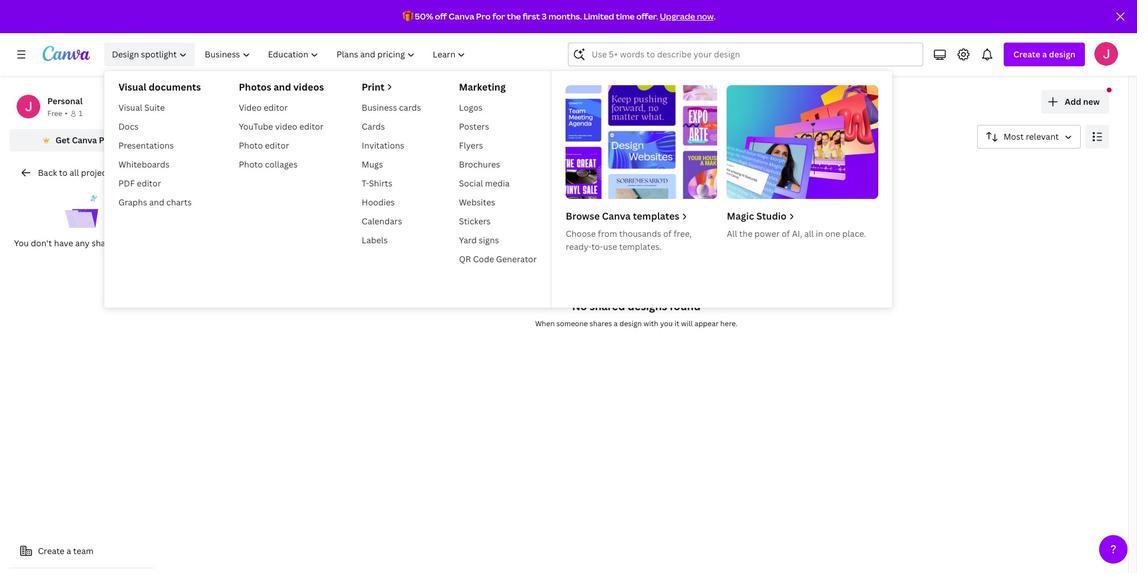 Task type: vqa. For each thing, say whether or not it's contained in the screenshot.
found
yes



Task type: describe. For each thing, give the bounding box(es) containing it.
0 horizontal spatial with
[[235, 89, 276, 115]]

photos
[[239, 81, 271, 94]]

templates
[[633, 210, 680, 223]]

docs link
[[114, 117, 206, 136]]

one
[[826, 228, 841, 239]]

youtube video editor
[[239, 121, 324, 132]]

visual for visual documents
[[118, 81, 146, 94]]

folders
[[121, 238, 149, 249]]

3
[[542, 11, 547, 22]]

and for photos
[[274, 81, 291, 94]]

photo for photo editor
[[239, 140, 263, 151]]

graphs
[[118, 197, 147, 208]]

logos link
[[454, 98, 542, 117]]

calendars
[[362, 216, 402, 227]]

of for magic studio
[[782, 228, 790, 239]]

youtube
[[239, 121, 273, 132]]

create a team
[[38, 546, 94, 557]]

yard signs
[[459, 235, 499, 246]]

0 vertical spatial canva
[[449, 11, 475, 22]]

in
[[816, 228, 824, 239]]

off
[[435, 11, 447, 22]]

for
[[493, 11, 505, 22]]

a for team
[[67, 546, 71, 557]]

social
[[459, 178, 483, 189]]

choose
[[566, 228, 596, 239]]

designs
[[628, 299, 667, 313]]

hoodies link
[[357, 193, 426, 212]]

youtube video editor link
[[234, 117, 329, 136]]

video
[[275, 121, 297, 132]]

1
[[79, 108, 83, 118]]

photo for photo collages
[[239, 159, 263, 170]]

get
[[55, 134, 70, 146]]

charts
[[166, 197, 192, 208]]

thousands
[[619, 228, 662, 239]]

flyers
[[459, 140, 483, 151]]

0 vertical spatial all
[[70, 167, 79, 178]]

templates.
[[619, 241, 662, 252]]

websites
[[459, 197, 495, 208]]

code
[[473, 254, 494, 265]]

yard signs link
[[454, 231, 542, 250]]

spotlight
[[141, 49, 177, 60]]

•
[[65, 108, 67, 118]]

get canva pro
[[55, 134, 113, 146]]

1 horizontal spatial pro
[[476, 11, 491, 22]]

design inside "dropdown button"
[[1049, 49, 1076, 60]]

0 horizontal spatial shared
[[92, 238, 119, 249]]

now
[[697, 11, 714, 22]]

pro inside button
[[99, 134, 113, 146]]

limited
[[584, 11, 615, 22]]

whiteboards
[[118, 159, 170, 170]]

media
[[485, 178, 510, 189]]

ai,
[[792, 228, 803, 239]]

generator
[[496, 254, 537, 265]]

you
[[14, 238, 29, 249]]

no
[[572, 299, 587, 313]]

editor for video editor
[[264, 102, 288, 113]]

design inside no shared designs found when someone shares a design with you it will appear here.
[[620, 319, 642, 329]]

add new
[[1065, 96, 1100, 107]]

any
[[75, 238, 90, 249]]

presentations
[[118, 140, 174, 151]]

ready-
[[566, 241, 592, 252]]

Sort by button
[[977, 125, 1081, 149]]

canva for browse canva templates
[[602, 210, 631, 223]]

documents
[[149, 81, 201, 94]]

create a design
[[1014, 49, 1076, 60]]

photo editor link
[[234, 136, 329, 155]]

video editor link
[[234, 98, 329, 117]]

signs
[[479, 235, 499, 246]]

shared inside no shared designs found when someone shares a design with you it will appear here.
[[590, 299, 625, 313]]

to-
[[592, 241, 603, 252]]

create for create a design
[[1014, 49, 1041, 60]]

offer.
[[637, 11, 658, 22]]

most relevant
[[1004, 131, 1059, 142]]

create a team button
[[9, 540, 154, 563]]

mugs
[[362, 159, 383, 170]]

have
[[54, 238, 73, 249]]

all
[[727, 228, 738, 239]]

visual suite link
[[114, 98, 206, 117]]

upgrade
[[660, 11, 695, 22]]

whiteboards link
[[114, 155, 206, 174]]

mugs link
[[357, 155, 426, 174]]

business cards
[[362, 102, 421, 113]]

all inside design spotlight menu
[[805, 228, 814, 239]]

pdf editor
[[118, 178, 161, 189]]

with inside no shared designs found when someone shares a design with you it will appear here.
[[644, 319, 659, 329]]

top level navigation element
[[102, 43, 893, 308]]

magic
[[727, 210, 754, 223]]

posters
[[459, 121, 489, 132]]

logos
[[459, 102, 483, 113]]

photos and videos
[[239, 81, 324, 94]]

and for graphs
[[149, 197, 164, 208]]

create for create a team
[[38, 546, 65, 557]]

design spotlight menu
[[104, 71, 893, 308]]

pdf
[[118, 178, 135, 189]]

0 vertical spatial you
[[280, 89, 315, 115]]



Task type: locate. For each thing, give the bounding box(es) containing it.
1 vertical spatial all
[[805, 228, 814, 239]]

design
[[112, 49, 139, 60]]

browse
[[566, 210, 600, 223]]

2 visual from the top
[[118, 102, 142, 113]]

0 vertical spatial design
[[1049, 49, 1076, 60]]

appear
[[695, 319, 719, 329]]

of
[[664, 228, 672, 239], [782, 228, 790, 239]]

visual
[[118, 81, 146, 94], [118, 102, 142, 113]]

1 vertical spatial you
[[660, 319, 673, 329]]

visual suite
[[118, 102, 165, 113]]

months.
[[549, 11, 582, 22]]

1 visual from the top
[[118, 81, 146, 94]]

choose from thousands of free, ready-to-use templates.
[[566, 228, 692, 252]]

editor right the video
[[299, 121, 324, 132]]

0 vertical spatial a
[[1043, 49, 1047, 60]]

1 vertical spatial the
[[740, 228, 753, 239]]

1 vertical spatial and
[[149, 197, 164, 208]]

design left james peterson image
[[1049, 49, 1076, 60]]

shared up shares
[[590, 299, 625, 313]]

projects
[[81, 167, 114, 178]]

calendars link
[[357, 212, 426, 231]]

1 horizontal spatial a
[[614, 319, 618, 329]]

0 horizontal spatial all
[[70, 167, 79, 178]]

free •
[[47, 108, 67, 118]]

1 vertical spatial with
[[644, 319, 659, 329]]

0 horizontal spatial the
[[507, 11, 521, 22]]

stickers
[[459, 216, 491, 227]]

social media
[[459, 178, 510, 189]]

and down pdf editor link
[[149, 197, 164, 208]]

video editor
[[239, 102, 288, 113]]

a right shares
[[614, 319, 618, 329]]

found
[[670, 299, 701, 313]]

0 horizontal spatial of
[[664, 228, 672, 239]]

canva inside design spotlight menu
[[602, 210, 631, 223]]

visual up visual suite
[[118, 81, 146, 94]]

a left team on the bottom left of page
[[67, 546, 71, 557]]

of inside choose from thousands of free, ready-to-use templates.
[[664, 228, 672, 239]]

business
[[362, 102, 397, 113]]

pro up projects
[[99, 134, 113, 146]]

shared
[[92, 238, 119, 249], [590, 299, 625, 313]]

visual up 'docs'
[[118, 102, 142, 113]]

pro left for
[[476, 11, 491, 22]]

editor up 'youtube video editor'
[[264, 102, 288, 113]]

and up video editor link
[[274, 81, 291, 94]]

canva for get canva pro
[[72, 134, 97, 146]]

all left in
[[805, 228, 814, 239]]

1 horizontal spatial canva
[[449, 11, 475, 22]]

of left the free,
[[664, 228, 672, 239]]

you don't have any shared folders
[[14, 238, 149, 249]]

1 horizontal spatial of
[[782, 228, 790, 239]]

canva right off
[[449, 11, 475, 22]]

editor inside photo editor link
[[265, 140, 289, 151]]

design down designs
[[620, 319, 642, 329]]

1 horizontal spatial design
[[1049, 49, 1076, 60]]

presentations link
[[114, 136, 206, 155]]

magic studio
[[727, 210, 787, 223]]

photo editor
[[239, 140, 289, 151]]

photo down youtube
[[239, 140, 263, 151]]

2 vertical spatial canva
[[602, 210, 631, 223]]

2 horizontal spatial canva
[[602, 210, 631, 223]]

0 horizontal spatial and
[[149, 197, 164, 208]]

graphs and charts link
[[114, 193, 206, 212]]

0 horizontal spatial pro
[[99, 134, 113, 146]]

will
[[681, 319, 693, 329]]

place.
[[843, 228, 866, 239]]

t-
[[362, 178, 369, 189]]

1 horizontal spatial the
[[740, 228, 753, 239]]

a up add new dropdown button
[[1043, 49, 1047, 60]]

yard
[[459, 235, 477, 246]]

labels link
[[357, 231, 426, 250]]

2 horizontal spatial a
[[1043, 49, 1047, 60]]

1 horizontal spatial and
[[274, 81, 291, 94]]

time
[[616, 11, 635, 22]]

Search search field
[[592, 43, 900, 66]]

0 horizontal spatial a
[[67, 546, 71, 557]]

docs
[[118, 121, 139, 132]]

0 vertical spatial shared
[[92, 238, 119, 249]]

photo collages link
[[234, 155, 329, 174]]

0 horizontal spatial create
[[38, 546, 65, 557]]

when
[[535, 319, 555, 329]]

with down designs
[[644, 319, 659, 329]]

marketing
[[459, 81, 506, 94]]

1 photo from the top
[[239, 140, 263, 151]]

1 vertical spatial visual
[[118, 102, 142, 113]]

0 vertical spatial create
[[1014, 49, 1041, 60]]

editor down youtube video editor link
[[265, 140, 289, 151]]

a for design
[[1043, 49, 1047, 60]]

1 vertical spatial photo
[[239, 159, 263, 170]]

0 vertical spatial photo
[[239, 140, 263, 151]]

1 horizontal spatial with
[[644, 319, 659, 329]]

add new button
[[1042, 90, 1110, 114]]

1 horizontal spatial shared
[[590, 299, 625, 313]]

editor for photo editor
[[265, 140, 289, 151]]

0 vertical spatial the
[[507, 11, 521, 22]]

you left it
[[660, 319, 673, 329]]

canva inside button
[[72, 134, 97, 146]]

with
[[235, 89, 276, 115], [644, 319, 659, 329]]

free,
[[674, 228, 692, 239]]

hoodies
[[362, 197, 395, 208]]

you up the video
[[280, 89, 315, 115]]

1 vertical spatial a
[[614, 319, 618, 329]]

suite
[[144, 102, 165, 113]]

0 horizontal spatial design
[[620, 319, 642, 329]]

editor inside video editor link
[[264, 102, 288, 113]]

someone
[[557, 319, 588, 329]]

a inside button
[[67, 546, 71, 557]]

0 horizontal spatial canva
[[72, 134, 97, 146]]

a inside no shared designs found when someone shares a design with you it will appear here.
[[614, 319, 618, 329]]

invitations link
[[357, 136, 426, 155]]

shirts
[[369, 178, 393, 189]]

with up youtube
[[235, 89, 276, 115]]

qr code generator link
[[454, 250, 542, 269]]

stickers link
[[454, 212, 542, 231]]

a
[[1043, 49, 1047, 60], [614, 319, 618, 329], [67, 546, 71, 557]]

it
[[675, 319, 680, 329]]

of left the ai, at the top of the page
[[782, 228, 790, 239]]

0 vertical spatial pro
[[476, 11, 491, 22]]

pdf editor link
[[114, 174, 206, 193]]

a inside "dropdown button"
[[1043, 49, 1047, 60]]

0 vertical spatial visual
[[118, 81, 146, 94]]

of for browse canva templates
[[664, 228, 672, 239]]

2 photo from the top
[[239, 159, 263, 170]]

1 vertical spatial canva
[[72, 134, 97, 146]]

cards
[[362, 121, 385, 132]]

1 vertical spatial pro
[[99, 134, 113, 146]]

1 horizontal spatial create
[[1014, 49, 1041, 60]]

0 vertical spatial and
[[274, 81, 291, 94]]

shared
[[164, 89, 232, 115]]

create inside button
[[38, 546, 65, 557]]

you inside no shared designs found when someone shares a design with you it will appear here.
[[660, 319, 673, 329]]

photo down photo editor
[[239, 159, 263, 170]]

james peterson image
[[1095, 42, 1119, 66]]

get canva pro button
[[9, 129, 154, 152]]

0 vertical spatial with
[[235, 89, 276, 115]]

use
[[603, 241, 617, 252]]

new
[[1084, 96, 1100, 107]]

print
[[362, 81, 385, 94]]

free
[[47, 108, 62, 118]]

here.
[[721, 319, 738, 329]]

back to all projects
[[38, 167, 114, 178]]

visual for visual suite
[[118, 102, 142, 113]]

None search field
[[568, 43, 924, 66]]

add
[[1065, 96, 1082, 107]]

editor inside pdf editor link
[[137, 178, 161, 189]]

1 vertical spatial design
[[620, 319, 642, 329]]

labels
[[362, 235, 388, 246]]

shared right any
[[92, 238, 119, 249]]

1 vertical spatial create
[[38, 546, 65, 557]]

editor for pdf editor
[[137, 178, 161, 189]]

cards link
[[357, 117, 426, 136]]

the right all
[[740, 228, 753, 239]]

1 horizontal spatial all
[[805, 228, 814, 239]]

studio
[[757, 210, 787, 223]]

1 vertical spatial shared
[[590, 299, 625, 313]]

most
[[1004, 131, 1024, 142]]

first
[[523, 11, 540, 22]]

social media link
[[454, 174, 542, 193]]

videos
[[293, 81, 324, 94]]

power
[[755, 228, 780, 239]]

to
[[59, 167, 68, 178]]

canva up from
[[602, 210, 631, 223]]

design spotlight
[[112, 49, 177, 60]]

the inside design spotlight menu
[[740, 228, 753, 239]]

shared with you
[[164, 89, 315, 115]]

create inside "dropdown button"
[[1014, 49, 1041, 60]]

create a design button
[[1004, 43, 1085, 66]]

editor inside youtube video editor link
[[299, 121, 324, 132]]

1 of from the left
[[664, 228, 672, 239]]

and
[[274, 81, 291, 94], [149, 197, 164, 208]]

2 of from the left
[[782, 228, 790, 239]]

flyers link
[[454, 136, 542, 155]]

canva right get
[[72, 134, 97, 146]]

the right for
[[507, 11, 521, 22]]

create
[[1014, 49, 1041, 60], [38, 546, 65, 557]]

2 vertical spatial a
[[67, 546, 71, 557]]

all right to
[[70, 167, 79, 178]]

video
[[239, 102, 262, 113]]

t-shirts
[[362, 178, 393, 189]]

0 horizontal spatial you
[[280, 89, 315, 115]]

editor down whiteboards
[[137, 178, 161, 189]]

1 horizontal spatial you
[[660, 319, 673, 329]]

all the power of ai, all in one place.
[[727, 228, 866, 239]]



